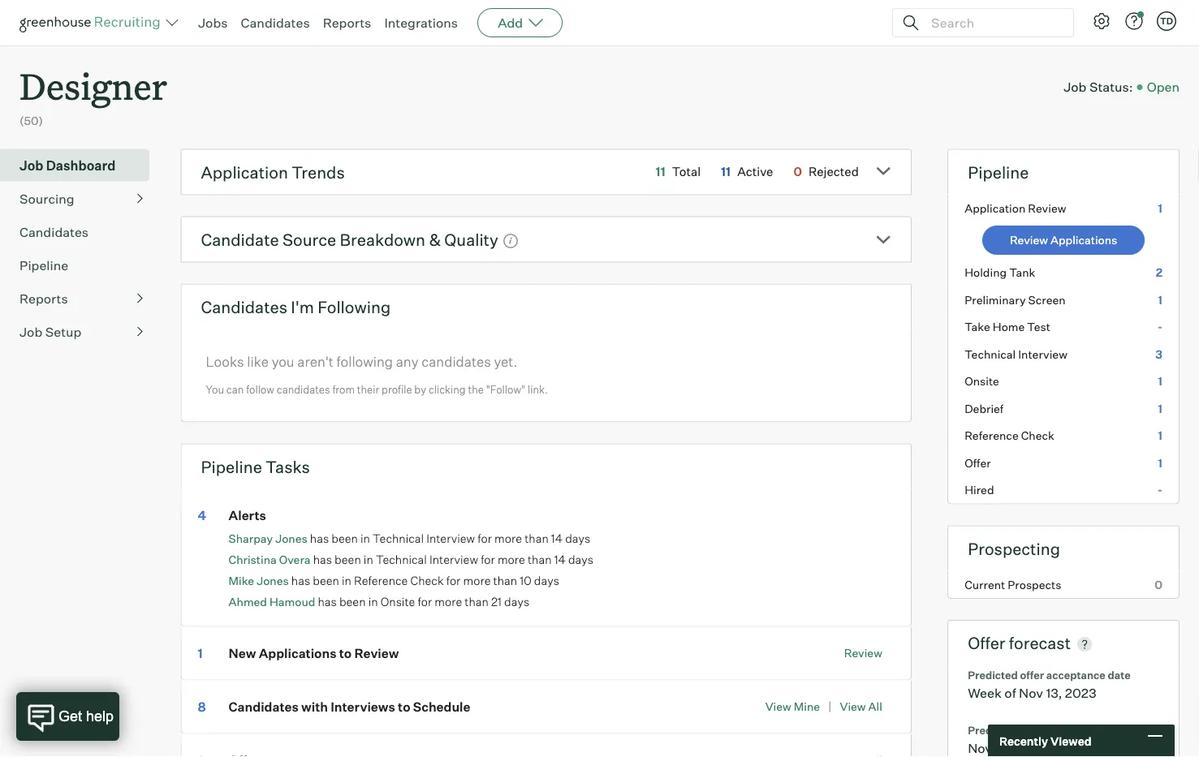 Task type: describe. For each thing, give the bounding box(es) containing it.
prospects
[[1008, 578, 1062, 592]]

application for application review
[[965, 201, 1026, 215]]

25,
[[1049, 741, 1067, 757]]

sharpay jones has been in technical interview for more than 14 days christina overa has been in technical interview for more than 14 days mike jones has been in reference check for more than 10 days ahmed hamoud has been in onsite for more than 21 days
[[229, 532, 594, 610]]

0 vertical spatial check
[[1022, 429, 1055, 443]]

tasks
[[266, 457, 310, 477]]

candidates i'm following
[[201, 297, 391, 317]]

preliminary screen
[[965, 293, 1066, 307]]

acceptance
[[1047, 669, 1106, 682]]

1 - link from the top
[[949, 314, 1179, 341]]

clicking
[[429, 383, 466, 396]]

"follow"
[[486, 383, 526, 396]]

offer
[[1021, 669, 1045, 682]]

4
[[198, 508, 207, 524]]

been right overa
[[335, 553, 361, 568]]

ahmed
[[229, 596, 267, 610]]

profile
[[382, 383, 412, 396]]

job dashboard
[[19, 157, 116, 174]]

job dashboard link
[[19, 156, 143, 175]]

greenhouse recruiting image
[[19, 13, 166, 32]]

13,
[[1047, 686, 1063, 702]]

sourcing link
[[19, 189, 143, 209]]

their
[[357, 383, 379, 396]]

11 for 11 total
[[656, 164, 666, 179]]

pipeline link
[[19, 256, 143, 275]]

4 link
[[198, 508, 226, 524]]

with
[[301, 700, 328, 716]]

preliminary
[[965, 293, 1026, 307]]

trends
[[292, 162, 345, 183]]

candidate source breakdown & quality
[[201, 230, 499, 250]]

1 vertical spatial to
[[398, 700, 411, 716]]

2023 for nov 27 - dec 25, 2023
[[1070, 741, 1102, 757]]

1 view from the left
[[766, 701, 792, 715]]

prospecting
[[968, 539, 1061, 559]]

0 for 0 rejected
[[794, 164, 802, 179]]

job status:
[[1064, 79, 1134, 95]]

job setup
[[19, 324, 82, 340]]

current prospects
[[965, 578, 1062, 592]]

0 vertical spatial reports link
[[323, 15, 372, 31]]

td button
[[1158, 11, 1177, 31]]

1 vertical spatial technical
[[373, 532, 424, 546]]

job for job dashboard
[[19, 157, 43, 174]]

screen
[[1029, 293, 1066, 307]]

view mine link
[[766, 701, 820, 715]]

1 for preliminary screen
[[1159, 293, 1163, 307]]

11 for 11 active
[[721, 164, 731, 179]]

1 for reference check
[[1159, 429, 1163, 443]]

overa
[[279, 553, 311, 568]]

0 vertical spatial 14
[[551, 532, 563, 546]]

mine
[[794, 701, 820, 715]]

quality
[[445, 230, 499, 250]]

alerts
[[229, 508, 266, 524]]

td button
[[1154, 8, 1180, 34]]

date inside predicted offer acceptance date week of nov 13, 2023
[[1108, 669, 1131, 682]]

you
[[206, 383, 224, 396]]

by
[[415, 383, 426, 396]]

2 view from the left
[[840, 701, 866, 715]]

review up review applications
[[1029, 201, 1067, 215]]

3
[[1156, 347, 1163, 362]]

rejected
[[809, 164, 859, 179]]

integrations
[[385, 15, 458, 31]]

view mine | view all
[[766, 700, 883, 715]]

start
[[1021, 724, 1045, 737]]

1 for onsite
[[1159, 375, 1163, 389]]

21
[[491, 595, 502, 610]]

review applications link
[[983, 226, 1145, 255]]

offer forecast
[[968, 634, 1071, 654]]

1 horizontal spatial onsite
[[965, 375, 1000, 389]]

of
[[1005, 686, 1017, 702]]

0 vertical spatial candidates
[[422, 353, 491, 370]]

1 for debrief
[[1159, 402, 1163, 416]]

recently
[[1000, 735, 1049, 749]]

nov inside predicted offer acceptance date week of nov 13, 2023
[[1020, 686, 1044, 702]]

review applications
[[1010, 233, 1118, 248]]

0 rejected
[[794, 164, 859, 179]]

(50)
[[19, 114, 43, 128]]

the
[[468, 383, 484, 396]]

interviews
[[331, 700, 395, 716]]

jobs link
[[198, 15, 228, 31]]

&
[[429, 230, 441, 250]]

2023 for week of nov 13, 2023
[[1066, 686, 1097, 702]]

predicted for 27
[[968, 724, 1018, 737]]

has right overa
[[313, 553, 332, 568]]

td
[[1161, 15, 1174, 26]]

total
[[672, 164, 701, 179]]

debrief
[[965, 402, 1004, 416]]

predicted offer acceptance date week of nov 13, 2023
[[968, 669, 1131, 702]]

like
[[247, 353, 269, 370]]

new
[[229, 646, 256, 662]]

mike jones link
[[229, 574, 289, 589]]

2 - link from the top
[[949, 477, 1179, 504]]

0 vertical spatial -
[[1158, 320, 1163, 334]]

0 horizontal spatial reports
[[19, 291, 68, 307]]

new applications to review
[[229, 646, 399, 662]]

christina
[[229, 553, 277, 568]]

candidate
[[201, 230, 279, 250]]

has up overa
[[310, 532, 329, 546]]

1 link
[[198, 646, 226, 662]]

8 link
[[198, 700, 226, 716]]

christina overa link
[[229, 553, 311, 568]]

you can follow candidates from their profile by clicking the "follow" link.
[[206, 383, 548, 396]]



Task type: vqa. For each thing, say whether or not it's contained in the screenshot.


Task type: locate. For each thing, give the bounding box(es) containing it.
nov inside predicted start date nov 27 - dec 25, 2023
[[968, 741, 993, 757]]

schedule
[[413, 700, 471, 716]]

1 horizontal spatial pipeline
[[201, 457, 262, 477]]

0
[[794, 164, 802, 179], [1155, 578, 1163, 592]]

2 11 from the left
[[721, 164, 731, 179]]

application up candidate
[[201, 162, 288, 183]]

candidate source data is not real-time. data may take up to two days to reflect accurately. element
[[499, 226, 519, 254]]

11 left total
[[656, 164, 666, 179]]

1 horizontal spatial candidates
[[422, 353, 491, 370]]

- link down screen at the right of page
[[949, 314, 1179, 341]]

2 vertical spatial -
[[1013, 741, 1019, 757]]

1 vertical spatial offer
[[968, 634, 1006, 654]]

2 vertical spatial technical
[[376, 553, 427, 568]]

date up 25,
[[1047, 724, 1070, 737]]

recently viewed
[[1000, 735, 1092, 749]]

0 horizontal spatial reference
[[354, 574, 408, 589]]

1 horizontal spatial check
[[1022, 429, 1055, 443]]

0 horizontal spatial candidates link
[[19, 222, 143, 242]]

0 vertical spatial pipeline
[[968, 162, 1030, 183]]

0 horizontal spatial onsite
[[381, 595, 415, 610]]

job left setup
[[19, 324, 42, 340]]

view left mine
[[766, 701, 792, 715]]

nov
[[1020, 686, 1044, 702], [968, 741, 993, 757]]

application review
[[965, 201, 1067, 215]]

application up holding tank
[[965, 201, 1026, 215]]

candidates link right jobs link
[[241, 15, 310, 31]]

check
[[1022, 429, 1055, 443], [411, 574, 444, 589]]

offer down reference check
[[965, 456, 991, 470]]

has down overa
[[291, 574, 310, 589]]

all
[[869, 701, 883, 715]]

i'm
[[291, 297, 314, 317]]

sharpay jones link
[[229, 532, 308, 546]]

job left status: at the top of the page
[[1064, 79, 1087, 95]]

jobs
[[198, 15, 228, 31]]

0 vertical spatial to
[[339, 646, 352, 662]]

reports left integrations on the top
[[323, 15, 372, 31]]

- link down reference check
[[949, 477, 1179, 504]]

onsite
[[965, 375, 1000, 389], [381, 595, 415, 610]]

1 vertical spatial onsite
[[381, 595, 415, 610]]

designer
[[19, 62, 167, 110]]

candidates
[[241, 15, 310, 31], [19, 224, 89, 240], [201, 297, 288, 317], [229, 700, 299, 716]]

reference inside sharpay jones has been in technical interview for more than 14 days christina overa has been in technical interview for more than 14 days mike jones has been in reference check for more than 10 days ahmed hamoud has been in onsite for more than 21 days
[[354, 574, 408, 589]]

add
[[498, 15, 523, 31]]

1 horizontal spatial nov
[[1020, 686, 1044, 702]]

you
[[272, 353, 295, 370]]

1 vertical spatial reference
[[354, 574, 408, 589]]

configure image
[[1093, 11, 1112, 31]]

been right hamoud
[[339, 595, 366, 610]]

1 for offer
[[1159, 456, 1163, 470]]

nov down offer
[[1020, 686, 1044, 702]]

-
[[1158, 320, 1163, 334], [1158, 483, 1163, 498], [1013, 741, 1019, 757]]

jones
[[276, 532, 308, 546], [257, 574, 289, 589]]

offer
[[965, 456, 991, 470], [968, 634, 1006, 654]]

1 vertical spatial - link
[[949, 477, 1179, 504]]

0 horizontal spatial pipeline
[[19, 257, 68, 273]]

0 horizontal spatial to
[[339, 646, 352, 662]]

pipeline tasks
[[201, 457, 310, 477]]

onsite inside sharpay jones has been in technical interview for more than 14 days christina overa has been in technical interview for more than 14 days mike jones has been in reference check for more than 10 days ahmed hamoud has been in onsite for more than 21 days
[[381, 595, 415, 610]]

can
[[226, 383, 244, 396]]

27
[[995, 741, 1010, 757]]

1 vertical spatial candidates
[[277, 383, 330, 396]]

applications up screen at the right of page
[[1051, 233, 1118, 248]]

1 vertical spatial 14
[[555, 553, 566, 568]]

1 for application review
[[1159, 201, 1163, 215]]

applications for review
[[1051, 233, 1118, 248]]

0 horizontal spatial 0
[[794, 164, 802, 179]]

dec
[[1022, 741, 1046, 757]]

reports up job setup
[[19, 291, 68, 307]]

holding
[[965, 266, 1007, 280]]

2 vertical spatial pipeline
[[201, 457, 262, 477]]

pipeline up alerts
[[201, 457, 262, 477]]

1 11 from the left
[[656, 164, 666, 179]]

sharpay
[[229, 532, 273, 546]]

candidates for candidates i'm following
[[201, 297, 288, 317]]

0 horizontal spatial reports link
[[19, 289, 143, 308]]

1 vertical spatial reports link
[[19, 289, 143, 308]]

job for job setup
[[19, 324, 42, 340]]

1 horizontal spatial reference
[[965, 429, 1019, 443]]

integrations link
[[385, 15, 458, 31]]

1 horizontal spatial 11
[[721, 164, 731, 179]]

candidates up like
[[201, 297, 288, 317]]

candidates left with
[[229, 700, 299, 716]]

view all link
[[840, 701, 883, 715]]

0 horizontal spatial applications
[[259, 646, 337, 662]]

designer (50)
[[19, 62, 167, 128]]

job setup link
[[19, 322, 143, 342]]

2023 inside predicted offer acceptance date week of nov 13, 2023
[[1066, 686, 1097, 702]]

1 vertical spatial date
[[1047, 724, 1070, 737]]

1 horizontal spatial reports
[[323, 15, 372, 31]]

2 horizontal spatial pipeline
[[968, 162, 1030, 183]]

add button
[[478, 8, 563, 37]]

1 vertical spatial applications
[[259, 646, 337, 662]]

aren't
[[298, 353, 334, 370]]

0 horizontal spatial date
[[1047, 724, 1070, 737]]

predicted for week
[[968, 669, 1018, 682]]

week
[[968, 686, 1002, 702]]

jones up the ahmed hamoud link
[[257, 574, 289, 589]]

0 vertical spatial nov
[[1020, 686, 1044, 702]]

0 horizontal spatial candidates
[[277, 383, 330, 396]]

predicted up week in the right of the page
[[968, 669, 1018, 682]]

looks
[[206, 353, 244, 370]]

pipeline down sourcing
[[19, 257, 68, 273]]

2 vertical spatial interview
[[430, 553, 478, 568]]

1 vertical spatial application
[[965, 201, 1026, 215]]

2
[[1156, 266, 1163, 280]]

been right sharpay jones link in the bottom left of the page
[[332, 532, 358, 546]]

candidates for candidates with interviews to schedule
[[229, 700, 299, 716]]

to left schedule
[[398, 700, 411, 716]]

applications down hamoud
[[259, 646, 337, 662]]

follow
[[246, 383, 274, 396]]

setup
[[45, 324, 82, 340]]

viewed
[[1051, 735, 1092, 749]]

11 left active
[[721, 164, 731, 179]]

offer for offer forecast
[[968, 634, 1006, 654]]

1 vertical spatial -
[[1158, 483, 1163, 498]]

0 horizontal spatial nov
[[968, 741, 993, 757]]

reports link left integrations on the top
[[323, 15, 372, 31]]

in
[[361, 532, 370, 546], [364, 553, 373, 568], [342, 574, 352, 589], [369, 595, 378, 610]]

0 vertical spatial 0
[[794, 164, 802, 179]]

predicted up the 27 on the bottom of page
[[968, 724, 1018, 737]]

0 vertical spatial predicted
[[968, 669, 1018, 682]]

check inside sharpay jones has been in technical interview for more than 14 days christina overa has been in technical interview for more than 14 days mike jones has been in reference check for more than 10 days ahmed hamoud has been in onsite for more than 21 days
[[411, 574, 444, 589]]

0 vertical spatial offer
[[965, 456, 991, 470]]

1 vertical spatial pipeline
[[19, 257, 68, 273]]

active
[[738, 164, 774, 179]]

8
[[198, 700, 206, 716]]

application trends
[[201, 162, 345, 183]]

application for application trends
[[201, 162, 288, 183]]

predicted inside predicted start date nov 27 - dec 25, 2023
[[968, 724, 1018, 737]]

any
[[396, 353, 419, 370]]

review up interviews
[[355, 646, 399, 662]]

candidates link
[[241, 15, 310, 31], [19, 222, 143, 242]]

reference
[[965, 429, 1019, 443], [354, 574, 408, 589]]

view left all
[[840, 701, 866, 715]]

0 vertical spatial applications
[[1051, 233, 1118, 248]]

1 horizontal spatial to
[[398, 700, 411, 716]]

candidates link down the sourcing link
[[19, 222, 143, 242]]

1 horizontal spatial applications
[[1051, 233, 1118, 248]]

technical interview
[[965, 347, 1068, 362]]

designer link
[[19, 45, 167, 113]]

pipeline up application review
[[968, 162, 1030, 183]]

applications for new
[[259, 646, 337, 662]]

0 vertical spatial job
[[1064, 79, 1087, 95]]

0 vertical spatial date
[[1108, 669, 1131, 682]]

1 horizontal spatial date
[[1108, 669, 1131, 682]]

yet.
[[494, 353, 518, 370]]

to up candidates with interviews to schedule
[[339, 646, 352, 662]]

date
[[1108, 669, 1131, 682], [1047, 724, 1070, 737]]

more
[[495, 532, 522, 546], [498, 553, 525, 568], [463, 574, 491, 589], [435, 595, 462, 610]]

2023 inside predicted start date nov 27 - dec 25, 2023
[[1070, 741, 1102, 757]]

0 horizontal spatial check
[[411, 574, 444, 589]]

1 horizontal spatial candidates link
[[241, 15, 310, 31]]

predicted start date nov 27 - dec 25, 2023
[[968, 724, 1102, 757]]

following
[[318, 297, 391, 317]]

1 vertical spatial check
[[411, 574, 444, 589]]

candidates right jobs link
[[241, 15, 310, 31]]

to
[[339, 646, 352, 662], [398, 700, 411, 716]]

0 horizontal spatial application
[[201, 162, 288, 183]]

technical
[[965, 347, 1016, 362], [373, 532, 424, 546], [376, 553, 427, 568]]

hamoud
[[270, 596, 315, 610]]

application
[[201, 162, 288, 183], [965, 201, 1026, 215]]

- inside predicted start date nov 27 - dec 25, 2023
[[1013, 741, 1019, 757]]

than
[[525, 532, 549, 546], [528, 553, 552, 568], [494, 574, 518, 589], [465, 595, 489, 610]]

ahmed hamoud link
[[229, 596, 315, 610]]

0 horizontal spatial view
[[766, 701, 792, 715]]

2023 right 25,
[[1070, 741, 1102, 757]]

0 vertical spatial reference
[[965, 429, 1019, 443]]

from
[[333, 383, 355, 396]]

job for job status:
[[1064, 79, 1087, 95]]

status:
[[1090, 79, 1134, 95]]

review link
[[845, 647, 883, 661]]

2023 down the acceptance
[[1066, 686, 1097, 702]]

reports link down "pipeline" link
[[19, 289, 143, 308]]

reference check
[[965, 429, 1055, 443]]

1 predicted from the top
[[968, 669, 1018, 682]]

candidate source data is not real-time. data may take up to two days to reflect accurately. image
[[503, 233, 519, 249]]

date right the acceptance
[[1108, 669, 1131, 682]]

candidates down sourcing
[[19, 224, 89, 240]]

1 vertical spatial predicted
[[968, 724, 1018, 737]]

holding tank
[[965, 266, 1036, 280]]

tank
[[1010, 266, 1036, 280]]

1 vertical spatial interview
[[427, 532, 475, 546]]

sourcing
[[19, 191, 74, 207]]

jones up overa
[[276, 532, 308, 546]]

1 vertical spatial job
[[19, 157, 43, 174]]

0 vertical spatial - link
[[949, 314, 1179, 341]]

been up hamoud
[[313, 574, 339, 589]]

job up sourcing
[[19, 157, 43, 174]]

review up tank
[[1010, 233, 1049, 248]]

1 horizontal spatial 0
[[1155, 578, 1163, 592]]

mike
[[229, 574, 254, 589]]

candidates for the top candidates link
[[241, 15, 310, 31]]

date inside predicted start date nov 27 - dec 25, 2023
[[1047, 724, 1070, 737]]

1
[[1159, 201, 1163, 215], [1159, 293, 1163, 307], [1159, 375, 1163, 389], [1159, 402, 1163, 416], [1159, 429, 1163, 443], [1159, 456, 1163, 470], [198, 646, 203, 662]]

offer up week in the right of the page
[[968, 634, 1006, 654]]

1 vertical spatial candidates link
[[19, 222, 143, 242]]

nov left the 27 on the bottom of page
[[968, 741, 993, 757]]

0 vertical spatial 2023
[[1066, 686, 1097, 702]]

0 vertical spatial jones
[[276, 532, 308, 546]]

0 for 0
[[1155, 578, 1163, 592]]

1 horizontal spatial view
[[840, 701, 866, 715]]

has right hamoud
[[318, 595, 337, 610]]

1 vertical spatial 2023
[[1070, 741, 1102, 757]]

|
[[829, 700, 832, 715]]

breakdown
[[340, 230, 426, 250]]

candidates up the clicking
[[422, 353, 491, 370]]

0 vertical spatial technical
[[965, 347, 1016, 362]]

0 vertical spatial interview
[[1019, 347, 1068, 362]]

0 vertical spatial onsite
[[965, 375, 1000, 389]]

1 vertical spatial nov
[[968, 741, 993, 757]]

review up view all link
[[845, 647, 883, 661]]

applications
[[1051, 233, 1118, 248], [259, 646, 337, 662]]

1 horizontal spatial reports link
[[323, 15, 372, 31]]

1 vertical spatial reports
[[19, 291, 68, 307]]

0 vertical spatial application
[[201, 162, 288, 183]]

Search text field
[[928, 11, 1059, 35]]

0 horizontal spatial 11
[[656, 164, 666, 179]]

1 horizontal spatial application
[[965, 201, 1026, 215]]

reports link
[[323, 15, 372, 31], [19, 289, 143, 308]]

candidates down aren't
[[277, 383, 330, 396]]

1 vertical spatial 0
[[1155, 578, 1163, 592]]

1 vertical spatial jones
[[257, 574, 289, 589]]

offer for offer
[[965, 456, 991, 470]]

0 vertical spatial reports
[[323, 15, 372, 31]]

2 predicted from the top
[[968, 724, 1018, 737]]

0 vertical spatial candidates link
[[241, 15, 310, 31]]

10
[[520, 574, 532, 589]]

11 active
[[721, 164, 774, 179]]

predicted inside predicted offer acceptance date week of nov 13, 2023
[[968, 669, 1018, 682]]

2 vertical spatial job
[[19, 324, 42, 340]]

been
[[332, 532, 358, 546], [335, 553, 361, 568], [313, 574, 339, 589], [339, 595, 366, 610]]



